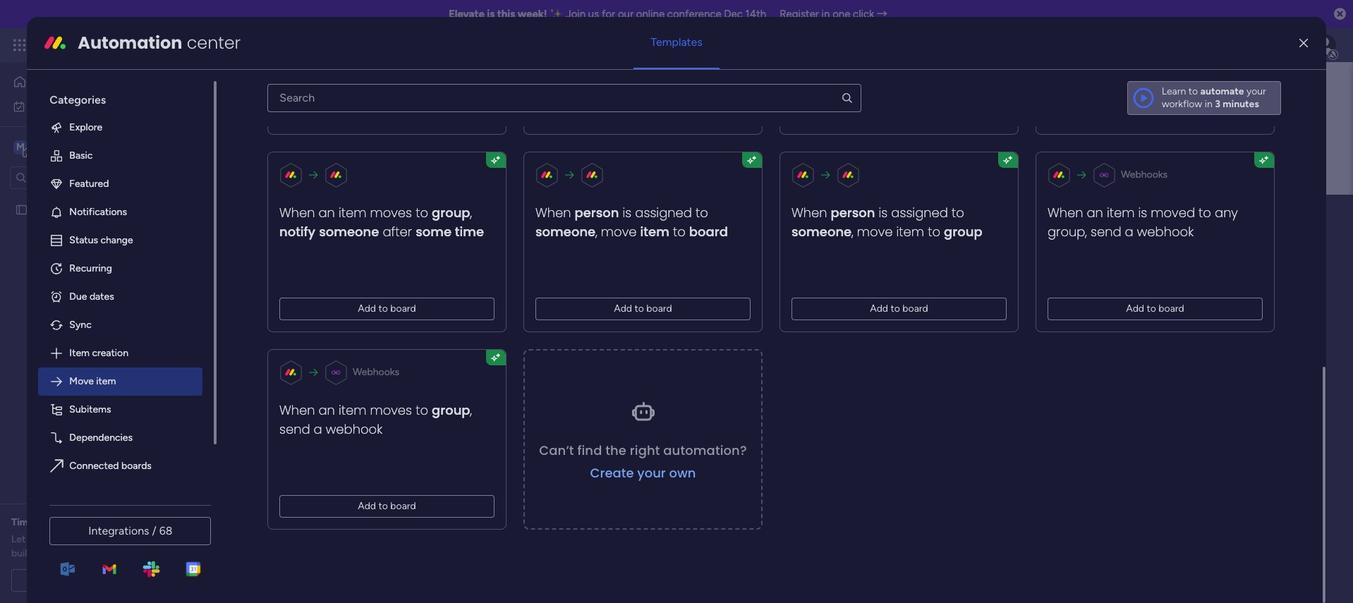 Task type: describe. For each thing, give the bounding box(es) containing it.
click
[[853, 8, 874, 20]]

work for my
[[47, 100, 69, 112]]

1 horizontal spatial this
[[497, 8, 515, 20]]

conference
[[667, 8, 721, 20]]

move
[[69, 375, 94, 387]]

recent boards
[[266, 284, 339, 298]]

one
[[833, 8, 850, 20]]

test link
[[246, 337, 944, 378]]

elevate
[[449, 8, 485, 20]]

minutes
[[1223, 98, 1259, 110]]

meeting
[[97, 574, 134, 586]]

automation?
[[664, 442, 747, 459]]

register
[[780, 8, 819, 20]]

3
[[1215, 98, 1221, 110]]

recently
[[422, 318, 458, 330]]

dependencies option
[[38, 424, 203, 452]]

schedule
[[46, 574, 87, 586]]

move item option
[[38, 367, 203, 396]]

move for group
[[857, 223, 893, 240]]

explore
[[69, 121, 102, 133]]

, for when an item moves to group , notify someone after some time
[[471, 204, 472, 221]]

due
[[69, 291, 87, 303]]

workflow
[[1162, 98, 1202, 110]]

schedule a meeting
[[46, 574, 134, 586]]

an for when an item moves to group
[[319, 401, 335, 419]]

m
[[16, 141, 25, 153]]

built
[[11, 547, 31, 559]]

right
[[630, 442, 660, 459]]

center
[[187, 31, 241, 54]]

when person is assigned to someone , move item to board
[[536, 204, 728, 240]]

time
[[11, 516, 34, 528]]

boards for connected boards
[[121, 460, 152, 472]]

moved
[[1151, 204, 1195, 221]]

someone for when person is assigned to someone , move item to group
[[792, 223, 852, 240]]

after
[[383, 223, 412, 240]]

search image
[[841, 92, 853, 104]]

boards
[[266, 318, 297, 330]]

you
[[371, 318, 388, 330]]

integrations
[[88, 524, 149, 538]]

item inside when person is assigned to someone , move item to board
[[641, 223, 670, 240]]

item inside option
[[96, 375, 116, 387]]

webhooks for when an item is moved to any group, send a webhook
[[1121, 168, 1168, 180]]

person for when person is assigned to someone , move item to board
[[575, 204, 619, 221]]

my work button
[[8, 95, 152, 117]]

when an item moves to group
[[280, 401, 471, 419]]

see plans
[[247, 39, 289, 51]]

dependencies
[[69, 432, 133, 444]]

2 vertical spatial in
[[460, 318, 468, 330]]

recurring option
[[38, 255, 203, 283]]

featured option
[[38, 170, 203, 198]]

recent
[[266, 284, 302, 298]]

send inside ', send a webhook'
[[280, 420, 310, 438]]

Search for a column type search field
[[268, 84, 861, 112]]

time for an expert review let our experts review what you've built so far. free of charge
[[11, 516, 165, 559]]

see
[[247, 39, 264, 51]]

group,
[[1048, 223, 1087, 240]]

main inside workspace selection element
[[32, 140, 57, 153]]

brad klo image
[[1314, 34, 1336, 56]]

connected boards option
[[38, 452, 203, 480]]

join
[[566, 8, 586, 20]]

subitems
[[69, 403, 111, 415]]

1 vertical spatial option
[[38, 480, 203, 509]]

basic
[[69, 149, 93, 161]]

can't find the right automation? create your own
[[539, 442, 747, 482]]

your inside your workflow in
[[1247, 85, 1266, 97]]

to inside when an item moves to group , notify someone after some time
[[416, 204, 429, 221]]

create
[[590, 464, 634, 482]]

notify
[[280, 223, 316, 240]]

when for when an item moves to group , notify someone after some time
[[280, 204, 315, 221]]

when person is assigned to someone , move item to group
[[792, 204, 983, 240]]

68
[[159, 524, 173, 538]]

us
[[588, 8, 599, 20]]

automation  center image
[[44, 32, 67, 54]]

move item
[[69, 375, 116, 387]]

3 minutes
[[1215, 98, 1259, 110]]

visited
[[390, 318, 419, 330]]

test for public board icon
[[290, 351, 309, 363]]

group for when an item moves to group
[[432, 401, 471, 419]]

categories heading
[[38, 81, 203, 113]]

notifications option
[[38, 198, 203, 226]]

main workspace inside workspace selection element
[[32, 140, 116, 153]]

recurring
[[69, 262, 112, 274]]

is inside when an item is moved to any group, send a webhook
[[1139, 204, 1148, 221]]

permissions
[[420, 284, 480, 298]]

can't
[[539, 442, 574, 459]]

is inside when person is assigned to someone , move item to board
[[623, 204, 632, 221]]

find
[[578, 442, 602, 459]]

, send a webhook
[[280, 401, 472, 438]]

0 vertical spatial for
[[602, 8, 615, 20]]

Search in workspace field
[[30, 169, 118, 186]]

assigned for board
[[635, 204, 692, 221]]

you've
[[136, 533, 165, 545]]

webhooks for when an item moves to
[[353, 366, 400, 378]]

categories list box
[[38, 81, 217, 509]]

assigned for group
[[892, 204, 948, 221]]

status change option
[[38, 226, 203, 255]]

subitems option
[[38, 396, 203, 424]]

board inside when person is assigned to someone , move item to board
[[689, 223, 728, 240]]

and
[[299, 318, 315, 330]]

an inside time for an expert review let our experts review what you've built so far. free of charge
[[52, 516, 63, 528]]

Main workspace field
[[349, 200, 1296, 231]]

dashboards
[[318, 318, 369, 330]]

charge
[[96, 547, 127, 559]]

connected boards
[[69, 460, 152, 472]]

/
[[152, 524, 156, 538]]

1 horizontal spatial in
[[822, 8, 830, 20]]

schedule a meeting button
[[11, 569, 169, 592]]

plans
[[266, 39, 289, 51]]

of
[[84, 547, 94, 559]]

boards and dashboards you visited recently in this workspace
[[266, 318, 537, 330]]

when for when person is assigned to someone , move item to group
[[792, 204, 827, 221]]

for inside time for an expert review let our experts review what you've built so far. free of charge
[[36, 516, 49, 528]]

online
[[636, 8, 665, 20]]

a inside when an item is moved to any group, send a webhook
[[1125, 223, 1134, 240]]

0 vertical spatial review
[[97, 516, 128, 528]]

automation
[[78, 31, 182, 54]]

automation center
[[78, 31, 241, 54]]

in inside your workflow in
[[1205, 98, 1213, 110]]

14th
[[745, 8, 766, 20]]

creation
[[92, 347, 128, 359]]

expert
[[65, 516, 95, 528]]

week!
[[518, 8, 547, 20]]

send inside when an item is moved to any group, send a webhook
[[1091, 223, 1122, 240]]

when for when an item is moved to any group, send a webhook
[[1048, 204, 1084, 221]]

members
[[356, 284, 404, 298]]

to inside when an item is moved to any group, send a webhook
[[1199, 204, 1212, 221]]

my
[[31, 100, 45, 112]]

categories
[[50, 93, 106, 106]]

own
[[669, 464, 696, 482]]



Task type: locate. For each thing, give the bounding box(es) containing it.
1 vertical spatial this
[[470, 318, 487, 330]]

for right us
[[602, 8, 615, 20]]

1 horizontal spatial our
[[618, 8, 634, 20]]

moves inside when an item moves to group , notify someone after some time
[[370, 204, 412, 221]]

learn
[[1162, 85, 1186, 97]]

when an item is moved to any group, send a webhook
[[1048, 204, 1238, 240]]

1 horizontal spatial someone
[[536, 223, 596, 240]]

due dates option
[[38, 283, 203, 311]]

an for when an item is moved to any group, send a webhook
[[1087, 204, 1104, 221]]

to
[[1189, 85, 1198, 97], [416, 204, 429, 221], [696, 204, 708, 221], [952, 204, 965, 221], [1199, 204, 1212, 221], [673, 223, 686, 240], [928, 223, 941, 240], [379, 303, 388, 315], [635, 303, 644, 315], [891, 303, 900, 315], [1147, 303, 1157, 315], [416, 401, 429, 419], [379, 500, 388, 512]]

main workspace down explore on the left of page
[[32, 140, 116, 153]]

in
[[822, 8, 830, 20], [1205, 98, 1213, 110], [460, 318, 468, 330]]

main up add workspace description
[[352, 200, 406, 231]]

0 horizontal spatial a
[[90, 574, 95, 586]]

, inside ', send a webhook'
[[471, 401, 472, 419]]

select product image
[[13, 38, 27, 52]]

0 horizontal spatial test
[[33, 204, 52, 216]]

when inside when person is assigned to someone , move item to group
[[792, 204, 827, 221]]

some
[[416, 223, 452, 240]]

1 horizontal spatial boards
[[305, 284, 339, 298]]

0 horizontal spatial send
[[280, 420, 310, 438]]

moves
[[370, 204, 412, 221], [370, 401, 412, 419]]

1 horizontal spatial webhooks
[[1121, 168, 1168, 180]]

1 horizontal spatial person
[[831, 204, 875, 221]]

0 horizontal spatial in
[[460, 318, 468, 330]]

1 person from the left
[[575, 204, 619, 221]]

boards
[[305, 284, 339, 298], [121, 460, 152, 472]]

webhook down when an item moves to group
[[326, 420, 383, 438]]

0 vertical spatial your
[[1247, 85, 1266, 97]]

1 vertical spatial webhooks
[[353, 366, 400, 378]]

basic option
[[38, 142, 203, 170]]

management
[[142, 37, 219, 53]]

sync
[[69, 319, 92, 331]]

2 person from the left
[[831, 204, 875, 221]]

public board image
[[15, 203, 28, 216]]

work for monday
[[114, 37, 139, 53]]

1 vertical spatial for
[[36, 516, 49, 528]]

test right public board icon
[[290, 351, 309, 363]]

item inside when an item moves to group , notify someone after some time
[[339, 204, 367, 221]]

move
[[601, 223, 637, 240], [857, 223, 893, 240]]

move for board
[[601, 223, 637, 240]]

move inside when person is assigned to someone , move item to group
[[857, 223, 893, 240]]

moves for when an item moves to group , notify someone after some time
[[370, 204, 412, 221]]

group inside when person is assigned to someone , move item to group
[[944, 223, 983, 240]]

an for when an item moves to group , notify someone after some time
[[319, 204, 335, 221]]

status change
[[69, 234, 133, 246]]

integrations / 68
[[88, 524, 173, 538]]

webhooks up when an item is moved to any group, send a webhook
[[1121, 168, 1168, 180]]

webhooks
[[1121, 168, 1168, 180], [353, 366, 400, 378]]

time
[[455, 223, 484, 240]]

far.
[[46, 547, 60, 559]]

assigned inside when person is assigned to someone , move item to board
[[635, 204, 692, 221]]

public board image
[[267, 349, 282, 365]]

2 someone from the left
[[536, 223, 596, 240]]

send
[[1091, 223, 1122, 240], [280, 420, 310, 438]]

register in one click →
[[780, 8, 888, 20]]

option down the featured
[[0, 197, 180, 200]]

home button
[[8, 71, 152, 93]]

when inside when an item is moved to any group, send a webhook
[[1048, 204, 1084, 221]]

in left '3' on the top
[[1205, 98, 1213, 110]]

when an item moves to group , notify someone after some time
[[280, 204, 484, 240]]

0 vertical spatial main
[[32, 140, 57, 153]]

option
[[0, 197, 180, 200], [38, 480, 203, 509]]

1 vertical spatial a
[[314, 420, 322, 438]]

0 horizontal spatial main
[[32, 140, 57, 153]]

1 horizontal spatial assigned
[[892, 204, 948, 221]]

2 moves from the top
[[370, 401, 412, 419]]

board
[[689, 223, 728, 240], [391, 303, 416, 315], [647, 303, 672, 315], [903, 303, 929, 315], [1159, 303, 1185, 315], [391, 500, 416, 512]]

move inside when person is assigned to someone , move item to board
[[601, 223, 637, 240]]

1 move from the left
[[601, 223, 637, 240]]

add
[[351, 234, 369, 246], [358, 303, 376, 315], [614, 303, 632, 315], [870, 303, 889, 315], [1126, 303, 1145, 315], [358, 500, 376, 512]]

person for when person is assigned to someone , move item to group
[[831, 204, 875, 221]]

a left meeting
[[90, 574, 95, 586]]

webhook inside when an item is moved to any group, send a webhook
[[1137, 223, 1194, 240]]

0 horizontal spatial for
[[36, 516, 49, 528]]

integrations / 68 button
[[50, 517, 211, 545]]

item creation option
[[38, 339, 203, 367]]

0 vertical spatial a
[[1125, 223, 1134, 240]]

0 horizontal spatial someone
[[319, 223, 379, 240]]

any
[[1215, 204, 1238, 221]]

is
[[487, 8, 495, 20], [623, 204, 632, 221], [879, 204, 888, 221], [1139, 204, 1148, 221]]

the
[[606, 442, 627, 459]]

1 vertical spatial webhook
[[326, 420, 383, 438]]

1 horizontal spatial main
[[352, 200, 406, 231]]

0 horizontal spatial main workspace
[[32, 140, 116, 153]]

1 vertical spatial group
[[944, 223, 983, 240]]

work right monday
[[114, 37, 139, 53]]

group inside when an item moves to group , notify someone after some time
[[432, 204, 471, 221]]

register in one click → link
[[780, 8, 888, 20]]

someone inside when person is assigned to someone , move item to board
[[536, 223, 596, 240]]

, inside when person is assigned to someone , move item to board
[[596, 223, 598, 240]]

main workspace
[[32, 140, 116, 153], [352, 200, 533, 231]]

0 vertical spatial in
[[822, 8, 830, 20]]

workspace image
[[13, 139, 28, 155]]

0 vertical spatial main workspace
[[32, 140, 116, 153]]

0 horizontal spatial work
[[47, 100, 69, 112]]

when for when an item moves to group
[[280, 401, 315, 419]]

a right the 'group,'
[[1125, 223, 1134, 240]]

review up of
[[80, 533, 109, 545]]

1 vertical spatial main
[[352, 200, 406, 231]]

webhook
[[1137, 223, 1194, 240], [326, 420, 383, 438]]

0 horizontal spatial assigned
[[635, 204, 692, 221]]

test for public board image
[[33, 204, 52, 216]]

1 horizontal spatial work
[[114, 37, 139, 53]]

, inside when an item moves to group , notify someone after some time
[[471, 204, 472, 221]]

0 horizontal spatial your
[[637, 464, 666, 482]]

when inside when person is assigned to someone , move item to board
[[536, 204, 571, 221]]

create your own link
[[590, 464, 696, 482]]

1 horizontal spatial a
[[314, 420, 322, 438]]

review
[[97, 516, 128, 528], [80, 533, 109, 545]]

boards down dependencies option
[[121, 460, 152, 472]]

someone inside when an item moves to group , notify someone after some time
[[319, 223, 379, 240]]

person inside when person is assigned to someone , move item to board
[[575, 204, 619, 221]]

0 horizontal spatial webhook
[[326, 420, 383, 438]]

when inside when an item moves to group , notify someone after some time
[[280, 204, 315, 221]]

0 vertical spatial group
[[432, 204, 471, 221]]

my work
[[31, 100, 69, 112]]

0 vertical spatial work
[[114, 37, 139, 53]]

an
[[319, 204, 335, 221], [1087, 204, 1104, 221], [319, 401, 335, 419], [52, 516, 63, 528]]

0 vertical spatial moves
[[370, 204, 412, 221]]

work
[[114, 37, 139, 53], [47, 100, 69, 112]]

item
[[69, 347, 90, 359]]

monday
[[63, 37, 111, 53]]

dates
[[90, 291, 114, 303]]

person inside when person is assigned to someone , move item to group
[[831, 204, 875, 221]]

test list box
[[0, 195, 180, 412]]

our inside time for an expert review let our experts review what you've built so far. free of charge
[[28, 533, 43, 545]]

an inside when an item is moved to any group, send a webhook
[[1087, 204, 1104, 221]]

someone
[[319, 223, 379, 240], [536, 223, 596, 240], [792, 223, 852, 240]]

2 assigned from the left
[[892, 204, 948, 221]]

explore option
[[38, 113, 203, 142]]

a
[[1125, 223, 1134, 240], [314, 420, 322, 438], [90, 574, 95, 586]]

item inside when an item is moved to any group, send a webhook
[[1107, 204, 1135, 221]]

✨
[[550, 8, 563, 20]]

3 someone from the left
[[792, 223, 852, 240]]

an inside when an item moves to group , notify someone after some time
[[319, 204, 335, 221]]

, for when person is assigned to someone , move item to board
[[596, 223, 598, 240]]

webhook inside ', send a webhook'
[[326, 420, 383, 438]]

1 vertical spatial work
[[47, 100, 69, 112]]

,
[[471, 204, 472, 221], [596, 223, 598, 240], [852, 223, 854, 240], [471, 401, 472, 419]]

0 vertical spatial option
[[0, 197, 180, 200]]

1 horizontal spatial main workspace
[[352, 200, 533, 231]]

assigned inside when person is assigned to someone , move item to group
[[892, 204, 948, 221]]

1 assigned from the left
[[635, 204, 692, 221]]

review up what
[[97, 516, 128, 528]]

our left online
[[618, 8, 634, 20]]

a inside schedule a meeting button
[[90, 574, 95, 586]]

monday work management
[[63, 37, 219, 53]]

0 vertical spatial this
[[497, 8, 515, 20]]

free
[[62, 547, 82, 559]]

0 horizontal spatial boards
[[121, 460, 152, 472]]

sync option
[[38, 311, 203, 339]]

item inside when person is assigned to someone , move item to group
[[897, 223, 925, 240]]

1 vertical spatial test
[[290, 351, 309, 363]]

someone for when person is assigned to someone , move item to board
[[536, 223, 596, 240]]

1 vertical spatial send
[[280, 420, 310, 438]]

0 horizontal spatial this
[[470, 318, 487, 330]]

your
[[1247, 85, 1266, 97], [637, 464, 666, 482]]

1 someone from the left
[[319, 223, 379, 240]]

connected
[[69, 460, 119, 472]]

None search field
[[268, 84, 861, 112]]

dec
[[724, 8, 743, 20]]

0 vertical spatial our
[[618, 8, 634, 20]]

let
[[11, 533, 26, 545]]

what
[[112, 533, 134, 545]]

due dates
[[69, 291, 114, 303]]

1 horizontal spatial for
[[602, 8, 615, 20]]

option down connected boards
[[38, 480, 203, 509]]

0 horizontal spatial our
[[28, 533, 43, 545]]

webhook down moved
[[1137, 223, 1194, 240]]

2 horizontal spatial a
[[1125, 223, 1134, 240]]

1 moves from the top
[[370, 204, 412, 221]]

person
[[575, 204, 619, 221], [831, 204, 875, 221]]

for
[[602, 8, 615, 20], [36, 516, 49, 528]]

→
[[877, 8, 888, 20]]

1 vertical spatial in
[[1205, 98, 1213, 110]]

is inside when person is assigned to someone , move item to group
[[879, 204, 888, 221]]

0 vertical spatial send
[[1091, 223, 1122, 240]]

test right public board image
[[33, 204, 52, 216]]

our up the so at left bottom
[[28, 533, 43, 545]]

your up 'minutes'
[[1247, 85, 1266, 97]]

learn to automate
[[1162, 85, 1244, 97]]

, for when person is assigned to someone , move item to group
[[852, 223, 854, 240]]

1 horizontal spatial test
[[290, 351, 309, 363]]

someone inside when person is assigned to someone , move item to group
[[792, 223, 852, 240]]

experts
[[45, 533, 78, 545]]

add workspace description
[[351, 234, 471, 246]]

main workspace up description in the top left of the page
[[352, 200, 533, 231]]

0 vertical spatial boards
[[305, 284, 339, 298]]

moves for when an item moves to group
[[370, 401, 412, 419]]

1 horizontal spatial webhook
[[1137, 223, 1194, 240]]

when
[[280, 204, 315, 221], [536, 204, 571, 221], [792, 204, 827, 221], [1048, 204, 1084, 221], [280, 401, 315, 419]]

your inside can't find the right automation? create your own
[[637, 464, 666, 482]]

a down when an item moves to group
[[314, 420, 322, 438]]

workspace selection element
[[13, 139, 118, 157]]

1 horizontal spatial send
[[1091, 223, 1122, 240]]

2 move from the left
[[857, 223, 893, 240]]

workspace
[[60, 140, 116, 153], [412, 200, 533, 231], [371, 234, 419, 246], [489, 318, 537, 330]]

1 vertical spatial review
[[80, 533, 109, 545]]

boards up and
[[305, 284, 339, 298]]

1 horizontal spatial move
[[857, 223, 893, 240]]

featured
[[69, 178, 109, 190]]

0 vertical spatial test
[[33, 204, 52, 216]]

when for when person is assigned to someone , move item to board
[[536, 204, 571, 221]]

this right recently
[[470, 318, 487, 330]]

status
[[69, 234, 98, 246]]

main right workspace icon
[[32, 140, 57, 153]]

2 horizontal spatial someone
[[792, 223, 852, 240]]

1 vertical spatial boards
[[121, 460, 152, 472]]

item creation
[[69, 347, 128, 359]]

work inside button
[[47, 100, 69, 112]]

change
[[100, 234, 133, 246]]

1 vertical spatial moves
[[370, 401, 412, 419]]

0 horizontal spatial move
[[601, 223, 637, 240]]

1 vertical spatial main workspace
[[352, 200, 533, 231]]

2 vertical spatial a
[[90, 574, 95, 586]]

, inside when person is assigned to someone , move item to group
[[852, 223, 854, 240]]

1 vertical spatial your
[[637, 464, 666, 482]]

2 vertical spatial group
[[432, 401, 471, 419]]

home
[[32, 75, 59, 87]]

2 horizontal spatial in
[[1205, 98, 1213, 110]]

work right my
[[47, 100, 69, 112]]

in left the one
[[822, 8, 830, 20]]

description
[[421, 234, 471, 246]]

test inside list box
[[33, 204, 52, 216]]

for right time
[[36, 516, 49, 528]]

0 horizontal spatial person
[[575, 204, 619, 221]]

this left week!
[[497, 8, 515, 20]]

in right recently
[[460, 318, 468, 330]]

your down right
[[637, 464, 666, 482]]

boards inside option
[[121, 460, 152, 472]]

boards for recent boards
[[305, 284, 339, 298]]

0 horizontal spatial webhooks
[[353, 366, 400, 378]]

1 vertical spatial our
[[28, 533, 43, 545]]

0 vertical spatial webhooks
[[1121, 168, 1168, 180]]

1 horizontal spatial your
[[1247, 85, 1266, 97]]

0 vertical spatial webhook
[[1137, 223, 1194, 240]]

webhooks up when an item moves to group
[[353, 366, 400, 378]]

main
[[32, 140, 57, 153], [352, 200, 406, 231]]

group for when an item moves to group , notify someone after some time
[[432, 204, 471, 221]]

our
[[618, 8, 634, 20], [28, 533, 43, 545]]

a inside ', send a webhook'
[[314, 420, 322, 438]]



Task type: vqa. For each thing, say whether or not it's contained in the screenshot.
Search at the left
no



